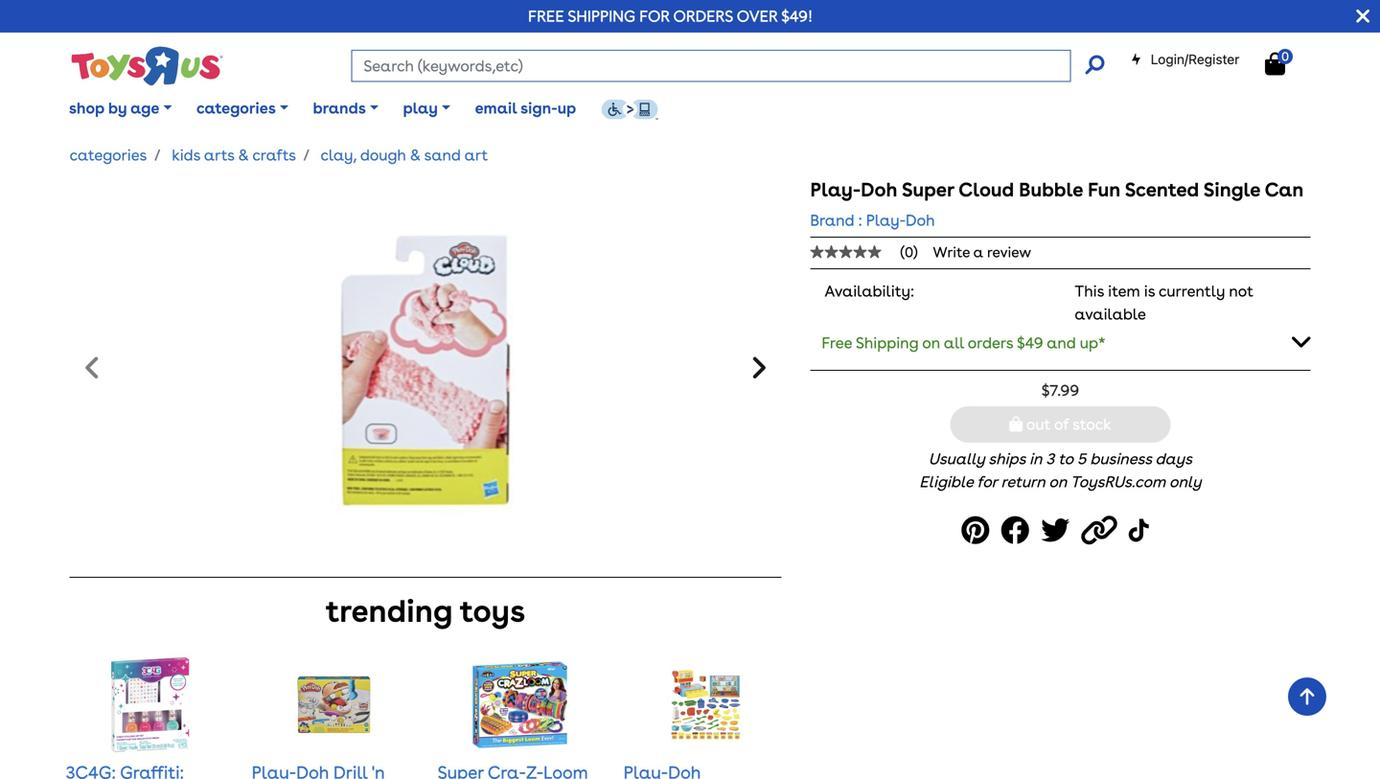 Task type: vqa. For each thing, say whether or not it's contained in the screenshot.
the topmost Shopping Bag image
yes



Task type: describe. For each thing, give the bounding box(es) containing it.
by
[[108, 99, 127, 117]]

3
[[1046, 450, 1055, 468]]

bubble
[[1019, 178, 1083, 201]]

play-doh super cloud bubble fun scented single can brand : play-doh
[[810, 178, 1304, 230]]

shopping bag image
[[1265, 52, 1286, 75]]

write a review button
[[933, 243, 1031, 261]]

copy a link to play-doh super cloud bubble fun scented single can image
[[1082, 509, 1123, 552]]

clay,
[[321, 146, 357, 164]]

crafts
[[252, 146, 296, 164]]

5
[[1077, 450, 1086, 468]]

all
[[944, 334, 964, 352]]

this
[[1075, 282, 1104, 301]]

categories for categories dropdown button
[[196, 99, 276, 117]]

out
[[1027, 415, 1051, 434]]

shop
[[69, 99, 104, 117]]

create a pinterest pin for play-doh super cloud bubble fun scented single can image
[[962, 509, 995, 552]]

shopping bag image
[[1009, 417, 1023, 432]]

up*
[[1080, 334, 1106, 352]]

can
[[1265, 178, 1304, 201]]

3c4g: graffiti: street style nail art set image
[[100, 657, 196, 753]]

email
[[475, 99, 517, 117]]

fun
[[1088, 178, 1121, 201]]

arts
[[204, 146, 234, 164]]

share play-doh super cloud bubble fun scented single can on facebook image
[[1001, 509, 1036, 552]]

super cra-z-loom - diy bracelet loom kit, 2200 latex free color bands, 6 row loom, design & create, cra-z-art ages 8+ image
[[472, 657, 568, 753]]

free
[[822, 334, 852, 352]]

out of stock button
[[950, 407, 1171, 443]]

toys r us image
[[70, 44, 223, 88]]

write
[[933, 243, 970, 261]]

of
[[1054, 415, 1069, 434]]

usually ships in 3 to 5 business days eligible for return on toysrus.com only
[[919, 450, 1202, 491]]

0 vertical spatial play-
[[810, 178, 861, 201]]

art
[[465, 146, 488, 164]]

over
[[737, 7, 778, 25]]

free
[[528, 7, 564, 25]]

only
[[1169, 473, 1202, 491]]

categories link
[[70, 146, 147, 164]]

free shipping for orders over $49! link
[[528, 7, 813, 25]]

item
[[1108, 282, 1140, 301]]

& for dough
[[410, 146, 421, 164]]

kids arts & crafts link
[[172, 146, 296, 164]]

play-doh super cloud bubble fun scented single can image number null image
[[268, 178, 583, 562]]

Enter Keyword or Item No. search field
[[351, 50, 1071, 82]]

super
[[902, 178, 954, 201]]

close button image
[[1357, 6, 1370, 27]]

clay, dough & sand art
[[321, 146, 488, 164]]

1 horizontal spatial doh
[[906, 211, 935, 230]]

review
[[987, 243, 1031, 261]]

$7.99
[[1042, 381, 1079, 400]]

a
[[974, 243, 984, 261]]

brand
[[810, 211, 855, 230]]

to
[[1058, 450, 1073, 468]]

1 horizontal spatial play-
[[866, 211, 906, 230]]

play-doh drill 'n fill dentist image
[[295, 657, 373, 753]]

orders
[[673, 7, 733, 25]]

shop by age
[[69, 99, 159, 117]]

eligible
[[919, 473, 973, 491]]

& for arts
[[238, 146, 249, 164]]

categories button
[[184, 85, 301, 132]]

for
[[977, 473, 997, 491]]

single
[[1204, 178, 1261, 201]]

brands button
[[301, 85, 391, 132]]

available
[[1075, 305, 1146, 324]]

free shipping on all orders $49 and up* button
[[810, 322, 1311, 362]]

out of stock
[[1023, 415, 1112, 434]]

this item is currently not available
[[1075, 282, 1254, 324]]

shipping
[[568, 7, 636, 25]]



Task type: locate. For each thing, give the bounding box(es) containing it.
0 vertical spatial categories
[[196, 99, 276, 117]]

sign-
[[521, 99, 558, 117]]

1 vertical spatial categories
[[70, 146, 147, 164]]

0 horizontal spatial on
[[922, 334, 940, 352]]

write a review
[[933, 243, 1031, 261]]

on left all
[[922, 334, 940, 352]]

0 link
[[1265, 49, 1305, 76]]

age
[[130, 99, 159, 117]]

1 horizontal spatial on
[[1049, 473, 1067, 491]]

scented
[[1125, 178, 1199, 201]]

on
[[922, 334, 940, 352], [1049, 473, 1067, 491]]

0 horizontal spatial doh
[[861, 178, 898, 201]]

email sign-up link
[[463, 85, 589, 132]]

return
[[1001, 473, 1045, 491]]

and
[[1047, 334, 1076, 352]]

days
[[1156, 450, 1192, 468]]

email sign-up
[[475, 99, 576, 117]]

trending toys
[[326, 593, 525, 630]]

categories for categories link
[[70, 146, 147, 164]]

None search field
[[351, 50, 1105, 82]]

cloud
[[959, 178, 1014, 201]]

& right the arts
[[238, 146, 249, 164]]

on inside usually ships in 3 to 5 business days eligible for return on toysrus.com only
[[1049, 473, 1067, 491]]

login/register button
[[1131, 50, 1240, 69]]

in
[[1030, 450, 1042, 468]]

free shipping for orders over $49!
[[528, 7, 813, 25]]

currently
[[1159, 282, 1225, 301]]

0 horizontal spatial &
[[238, 146, 249, 164]]

share a link to play-doh super cloud bubble fun scented single can on twitter image
[[1041, 509, 1076, 552]]

menu bar containing shop by age
[[57, 75, 1380, 142]]

1 horizontal spatial &
[[410, 146, 421, 164]]

0 horizontal spatial categories
[[70, 146, 147, 164]]

login/register
[[1151, 51, 1240, 67]]

1 & from the left
[[238, 146, 249, 164]]

play- up brand
[[810, 178, 861, 201]]

not
[[1229, 282, 1254, 301]]

kids arts & crafts
[[172, 146, 296, 164]]

business
[[1090, 450, 1152, 468]]

0 vertical spatial on
[[922, 334, 940, 352]]

toysrus.com
[[1071, 473, 1166, 491]]

$49!
[[781, 7, 813, 25]]

0 vertical spatial doh
[[861, 178, 898, 201]]

& left sand
[[410, 146, 421, 164]]

toys
[[460, 593, 525, 630]]

doh
[[861, 178, 898, 201], [906, 211, 935, 230]]

0
[[1282, 49, 1289, 64]]

brand : play-doh link
[[810, 209, 935, 232]]

stock
[[1073, 415, 1112, 434]]

categories up kids arts & crafts
[[196, 99, 276, 117]]

:
[[858, 211, 862, 230]]

$49
[[1017, 334, 1043, 352]]

(0)
[[901, 243, 918, 261]]

orders
[[968, 334, 1013, 352]]

up
[[558, 99, 576, 117]]

on down 3
[[1049, 473, 1067, 491]]

0 horizontal spatial play-
[[810, 178, 861, 201]]

menu bar
[[57, 75, 1380, 142]]

1 horizontal spatial categories
[[196, 99, 276, 117]]

1 vertical spatial on
[[1049, 473, 1067, 491]]

tiktok image
[[1129, 509, 1154, 552]]

categories down shop by age in the left top of the page
[[70, 146, 147, 164]]

shop by age button
[[57, 85, 184, 132]]

free shipping on all orders $49 and up*
[[822, 334, 1106, 352]]

on inside dropdown button
[[922, 334, 940, 352]]

play
[[403, 99, 438, 117]]

1 vertical spatial play-
[[866, 211, 906, 230]]

categories
[[196, 99, 276, 117], [70, 146, 147, 164]]

1 vertical spatial doh
[[906, 211, 935, 230]]

2 & from the left
[[410, 146, 421, 164]]

trending
[[326, 593, 453, 630]]

availability:
[[825, 282, 915, 301]]

categories inside dropdown button
[[196, 99, 276, 117]]

play-doh supermarket spree playset image
[[667, 657, 745, 753]]

kids
[[172, 146, 200, 164]]

doh down super
[[906, 211, 935, 230]]

clay, dough & sand art link
[[321, 146, 488, 164]]

play- right :
[[866, 211, 906, 230]]

ships
[[989, 450, 1026, 468]]

shipping
[[856, 334, 919, 352]]

&
[[238, 146, 249, 164], [410, 146, 421, 164]]

is
[[1144, 282, 1155, 301]]

doh up brand : play-doh link
[[861, 178, 898, 201]]

sand
[[424, 146, 461, 164]]

(0) button
[[810, 243, 933, 261]]

play-
[[810, 178, 861, 201], [866, 211, 906, 230]]

for
[[640, 7, 670, 25]]

usually
[[929, 450, 985, 468]]

this icon serves as a link to download the essential accessibility assistive technology app for individuals with physical disabilities. it is featured as part of our commitment to diversity and inclusion. image
[[601, 99, 658, 120]]

dough
[[360, 146, 406, 164]]

brands
[[313, 99, 366, 117]]

play button
[[391, 85, 463, 132]]



